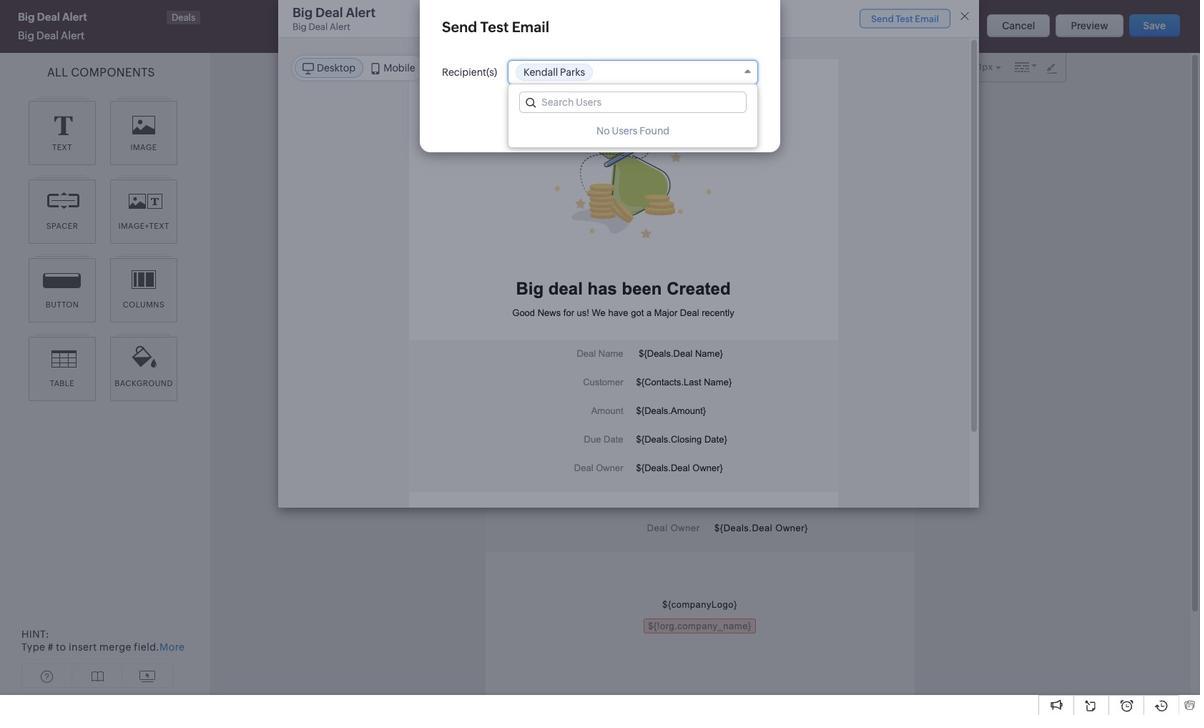Task type: vqa. For each thing, say whether or not it's contained in the screenshot.
Deal corresponding to Big Deal Alert Big Deal Alert
yes



Task type: describe. For each thing, give the bounding box(es) containing it.
Search Users text field
[[520, 92, 746, 112]]

alert for big deal alert big deal alert
[[346, 5, 376, 20]]

Kendall Parks field
[[508, 60, 759, 84]]

send for send test email
[[442, 19, 477, 35]]

parks
[[560, 67, 585, 78]]

kendall
[[524, 67, 558, 78]]

now
[[723, 113, 744, 125]]

big deal alert big deal alert
[[293, 5, 376, 32]]

deal for big deal alert
[[36, 29, 59, 42]]

send now button
[[682, 107, 759, 130]]

Enter a template name text field
[[14, 11, 168, 25]]

no users found
[[597, 125, 670, 137]]

found
[[640, 125, 670, 137]]

mobile
[[384, 62, 416, 74]]

big for big deal alert big deal alert
[[293, 5, 313, 20]]

big for big deal alert
[[18, 29, 34, 42]]

big deal alert
[[18, 29, 85, 42]]

desktop
[[317, 62, 356, 74]]



Task type: locate. For each thing, give the bounding box(es) containing it.
1 vertical spatial send
[[696, 113, 721, 125]]

deal
[[316, 5, 343, 20], [309, 21, 328, 32], [36, 29, 59, 42]]

1 horizontal spatial send
[[696, 113, 721, 125]]

users
[[612, 125, 638, 137]]

alert for big deal alert
[[61, 29, 85, 42]]

deal for big deal alert big deal alert
[[316, 5, 343, 20]]

no
[[597, 125, 610, 137]]

send now
[[696, 113, 744, 125]]

send left test in the left top of the page
[[442, 19, 477, 35]]

email
[[512, 19, 550, 35]]

recipient(s)
[[442, 67, 497, 78]]

deals
[[172, 12, 195, 23]]

attachments
[[917, 18, 977, 29]]

None button
[[988, 14, 1051, 37], [1056, 14, 1124, 37], [1130, 14, 1181, 37], [988, 14, 1051, 37], [1056, 14, 1124, 37], [1130, 14, 1181, 37]]

test
[[481, 19, 509, 35]]

0 vertical spatial send
[[442, 19, 477, 35]]

alert
[[346, 5, 376, 20], [330, 21, 351, 32], [61, 29, 85, 42]]

send
[[442, 19, 477, 35], [696, 113, 721, 125]]

send test email
[[442, 19, 550, 35]]

send left now
[[696, 113, 721, 125]]

0 horizontal spatial send
[[442, 19, 477, 35]]

send inside button
[[696, 113, 721, 125]]

send for send now
[[696, 113, 721, 125]]

kendall parks
[[524, 67, 585, 78]]

big
[[293, 5, 313, 20], [293, 21, 307, 32], [18, 29, 34, 42]]



